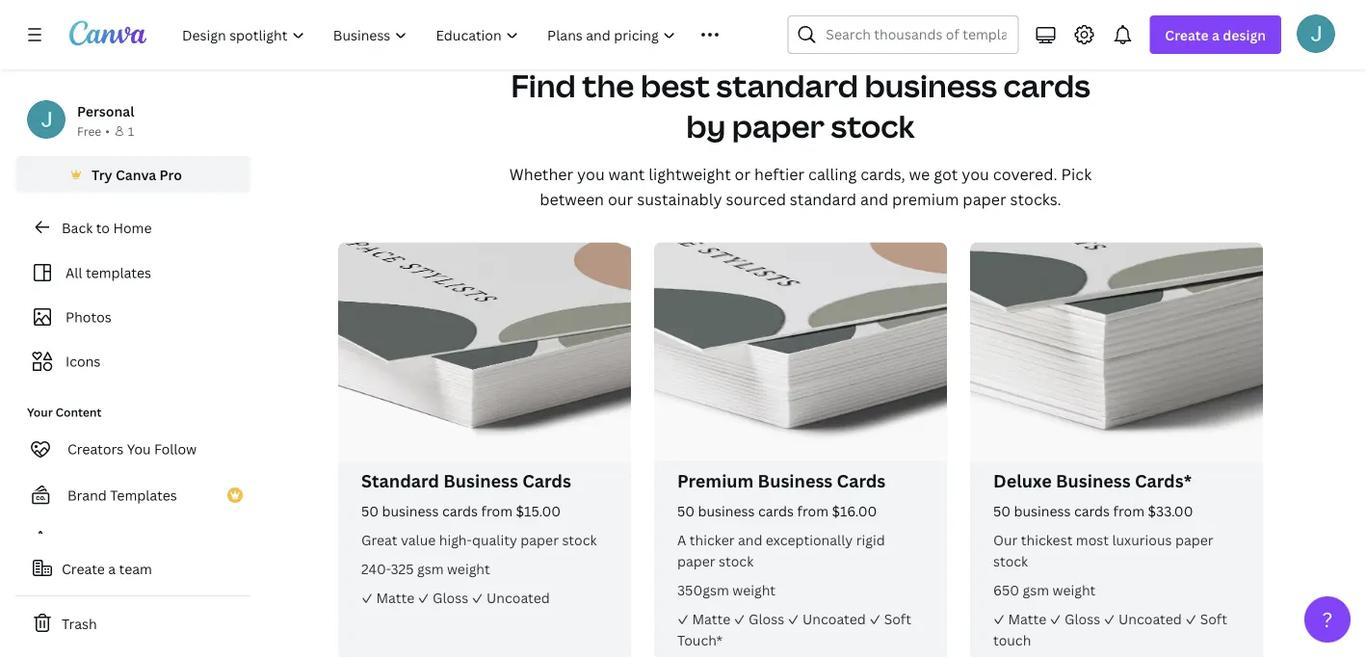Task type: vqa. For each thing, say whether or not it's contained in the screenshot.
the account within . You may have to log in or enter authentication codes related to your chosen account if prompted.
no



Task type: describe. For each thing, give the bounding box(es) containing it.
try canva pro
[[92, 165, 182, 184]]

gloss for deluxe
[[1065, 610, 1101, 628]]

650 gsm weight
[[994, 581, 1096, 599]]

we
[[909, 163, 930, 184]]

or
[[735, 163, 751, 184]]

great
[[361, 531, 398, 549]]

deluxe business cards* 50 business cards from $33.00
[[994, 469, 1194, 520]]

home
[[113, 218, 152, 237]]

high-
[[439, 531, 472, 549]]

between
[[540, 188, 604, 209]]

back to home
[[62, 218, 152, 237]]

rigid
[[856, 530, 885, 549]]

business for premium
[[758, 469, 833, 492]]

exceptionally
[[766, 530, 853, 549]]

icons
[[66, 352, 101, 371]]

240-
[[361, 560, 391, 578]]

john smith image
[[1297, 14, 1336, 53]]

brand templates
[[67, 486, 177, 505]]

?
[[1323, 606, 1333, 633]]

$16.00
[[832, 501, 877, 520]]

? button
[[1305, 597, 1351, 643]]

try canva pro button
[[15, 156, 251, 193]]

our thickest most luxurious paper stock
[[994, 531, 1214, 571]]

standard business cards 50 business cards from $15.00
[[361, 469, 571, 520]]

50 for standard
[[361, 502, 379, 520]]

50 for deluxe
[[994, 502, 1011, 520]]

heftier
[[755, 163, 805, 184]]

matte for premium
[[692, 609, 731, 628]]

standard inside whether you want lightweight or heftier calling cards, we got you covered. pick between our sustainably sourced standard and premium paper stocks.
[[790, 188, 857, 209]]

2 you from the left
[[962, 163, 990, 184]]

240-325 gsm weight
[[361, 560, 490, 578]]

a for team
[[108, 559, 116, 578]]

trash link
[[15, 604, 251, 643]]

our
[[608, 188, 633, 209]]

quality
[[472, 531, 517, 549]]

business for deluxe business cards* 50 business cards from $33.00
[[1014, 502, 1071, 520]]

from for deluxe
[[1114, 502, 1145, 520]]

from for premium
[[798, 501, 829, 520]]

back
[[62, 218, 93, 237]]

1 vertical spatial gsm
[[1023, 581, 1050, 599]]

325
[[391, 560, 414, 578]]

by
[[687, 105, 726, 147]]

matte for deluxe
[[1009, 610, 1047, 628]]

stock inside find the best standard business cards by paper stock
[[831, 105, 915, 147]]

business for find the best standard business cards by paper stock
[[865, 64, 998, 106]]

cards*
[[1135, 469, 1192, 493]]

calling
[[809, 163, 857, 184]]

deluxe
[[994, 469, 1052, 493]]

•
[[105, 123, 110, 139]]

pro
[[160, 165, 182, 184]]

$15.00
[[516, 502, 561, 520]]

stock right quality
[[562, 531, 597, 549]]

templates
[[110, 486, 177, 505]]

✓ matte  ✓ gloss  ✓ uncoated ✓ soft touch*
[[678, 609, 912, 649]]

premium
[[678, 469, 754, 492]]

cards,
[[861, 163, 906, 184]]

lightweight
[[649, 163, 731, 184]]

cards for deluxe business cards* 50 business cards from $33.00
[[1075, 502, 1110, 520]]

business for deluxe
[[1056, 469, 1131, 493]]

all
[[66, 264, 82, 282]]

free
[[77, 123, 101, 139]]

create a team
[[62, 559, 152, 578]]

thicker
[[690, 530, 735, 549]]

sustainably
[[637, 188, 722, 209]]

0 horizontal spatial weight
[[447, 560, 490, 578]]

stocks.
[[1011, 188, 1062, 209]]

content
[[56, 404, 102, 420]]

touch
[[994, 631, 1032, 650]]

your content
[[27, 404, 102, 420]]

soft for premium business cards
[[884, 609, 912, 628]]

luxurious
[[1113, 531, 1172, 549]]

paper inside a thicker and exceptionally rigid paper stock
[[678, 552, 716, 570]]

350gsm weight
[[678, 580, 776, 599]]

gloss for premium
[[749, 609, 785, 628]]

photos link
[[27, 299, 239, 335]]

create a design button
[[1150, 15, 1282, 54]]

covered.
[[993, 163, 1058, 184]]

find
[[511, 64, 576, 106]]

find the best standard business cards by paper stock
[[511, 64, 1091, 147]]

whether
[[510, 163, 574, 184]]

paper down '$15.00'
[[521, 531, 559, 549]]

$33.00
[[1148, 502, 1194, 520]]

free •
[[77, 123, 110, 139]]

650
[[994, 581, 1020, 599]]

team
[[119, 559, 152, 578]]

soft for deluxe business cards*
[[1201, 610, 1228, 628]]

whether you want lightweight or heftier calling cards, we got you covered. pick between our sustainably sourced standard and premium paper stocks.
[[510, 163, 1092, 209]]

the
[[582, 64, 635, 106]]

touch*
[[678, 631, 723, 649]]



Task type: locate. For each thing, give the bounding box(es) containing it.
gsm right the 325
[[417, 560, 444, 578]]

2 horizontal spatial 50
[[994, 502, 1011, 520]]

0 horizontal spatial uncoated
[[487, 589, 550, 607]]

from up luxurious
[[1114, 502, 1145, 520]]

your
[[27, 404, 53, 420]]

standard
[[361, 469, 439, 493]]

matte up touch
[[1009, 610, 1047, 628]]

0 horizontal spatial 50
[[361, 502, 379, 520]]

gloss
[[433, 589, 469, 607], [749, 609, 785, 628], [1065, 610, 1101, 628]]

soft inside ✓ matte ✓ gloss  ✓ uncoated  ✓ soft touch
[[1201, 610, 1228, 628]]

from inside deluxe business cards* 50 business cards from $33.00
[[1114, 502, 1145, 520]]

you up the between
[[577, 163, 605, 184]]

cards
[[1004, 64, 1091, 106], [758, 501, 794, 520], [442, 502, 478, 520], [1075, 502, 1110, 520]]

paper inside whether you want lightweight or heftier calling cards, we got you covered. pick between our sustainably sourced standard and premium paper stocks.
[[963, 188, 1007, 209]]

great value high-quality paper stock
[[361, 531, 597, 549]]

canva
[[116, 165, 156, 184]]

business up value
[[382, 502, 439, 520]]

1 vertical spatial create
[[62, 559, 105, 578]]

deluxe business cards* image
[[971, 242, 1264, 462]]

gloss down 240-325 gsm weight
[[433, 589, 469, 607]]

0 vertical spatial and
[[861, 188, 889, 209]]

a for design
[[1212, 26, 1220, 44]]

gloss down 350gsm weight
[[749, 609, 785, 628]]

cards inside premium business cards 50 business cards from $16.00
[[837, 469, 886, 492]]

pick
[[1062, 163, 1092, 184]]

1 horizontal spatial weight
[[733, 580, 776, 599]]

stock
[[831, 105, 915, 147], [562, 531, 597, 549], [719, 552, 754, 570], [994, 552, 1028, 571]]

2 horizontal spatial business
[[1056, 469, 1131, 493]]

cards up '$15.00'
[[523, 469, 571, 493]]

2 horizontal spatial weight
[[1053, 581, 1096, 599]]

gloss inside ✓ matte ✓ gloss  ✓ uncoated  ✓ soft touch
[[1065, 610, 1101, 628]]

create for create a design
[[1166, 26, 1209, 44]]

0 vertical spatial a
[[1212, 26, 1220, 44]]

thickest
[[1021, 531, 1073, 549]]

gloss inside ✓ matte  ✓ gloss  ✓ uncoated ✓ soft touch*
[[749, 609, 785, 628]]

✓ matte ✓ gloss  ✓ uncoated  ✓ soft touch
[[994, 610, 1228, 650]]

and
[[861, 188, 889, 209], [738, 530, 763, 549]]

stock up the cards,
[[831, 105, 915, 147]]

2 horizontal spatial gloss
[[1065, 610, 1101, 628]]

1 horizontal spatial from
[[798, 501, 829, 520]]

50 inside deluxe business cards* 50 business cards from $33.00
[[994, 502, 1011, 520]]

1 horizontal spatial matte
[[692, 609, 731, 628]]

templates
[[86, 264, 151, 282]]

1
[[128, 123, 134, 139]]

icons link
[[27, 343, 239, 380]]

try
[[92, 165, 112, 184]]

cards for standard business cards
[[523, 469, 571, 493]]

standard up heftier
[[717, 64, 859, 106]]

0 horizontal spatial from
[[481, 502, 513, 520]]

standard
[[717, 64, 859, 106], [790, 188, 857, 209]]

uncoated inside ✓ matte  ✓ gloss  ✓ uncoated ✓ soft touch*
[[803, 609, 866, 628]]

business up most
[[1056, 469, 1131, 493]]

brand
[[67, 486, 107, 505]]

2 horizontal spatial uncoated
[[1119, 610, 1182, 628]]

1 vertical spatial a
[[108, 559, 116, 578]]

cards for standard business cards 50 business cards from $15.00
[[442, 502, 478, 520]]

✓ matte  ✓ gloss  ✓ uncoated
[[361, 589, 550, 607]]

soft
[[884, 609, 912, 628], [1201, 610, 1228, 628]]

1 horizontal spatial gsm
[[1023, 581, 1050, 599]]

from for standard
[[481, 502, 513, 520]]

creators you follow link
[[15, 430, 251, 468]]

2 horizontal spatial matte
[[1009, 610, 1047, 628]]

cards inside standard business cards 50 business cards from $15.00
[[523, 469, 571, 493]]

cards up most
[[1075, 502, 1110, 520]]

50 up our
[[994, 502, 1011, 520]]

paper down covered.
[[963, 188, 1007, 209]]

back to home link
[[15, 208, 251, 247]]

soft inside ✓ matte  ✓ gloss  ✓ uncoated ✓ soft touch*
[[884, 609, 912, 628]]

business inside deluxe business cards* 50 business cards from $33.00
[[1056, 469, 1131, 493]]

2 horizontal spatial from
[[1114, 502, 1145, 520]]

gloss down the 650 gsm weight
[[1065, 610, 1101, 628]]

business up thickest
[[1014, 502, 1071, 520]]

0 horizontal spatial business
[[444, 469, 518, 493]]

paper up heftier
[[732, 105, 825, 147]]

✓
[[361, 589, 373, 607], [418, 589, 429, 607], [472, 589, 483, 607], [678, 609, 689, 628], [734, 609, 746, 628], [788, 609, 800, 628], [870, 609, 881, 628], [994, 610, 1005, 628], [1050, 610, 1062, 628], [1104, 610, 1116, 628], [1186, 610, 1197, 628]]

a left design
[[1212, 26, 1220, 44]]

got
[[934, 163, 958, 184]]

business up exceptionally
[[758, 469, 833, 492]]

paper down $33.00 on the right of the page
[[1176, 531, 1214, 549]]

all templates
[[66, 264, 151, 282]]

a
[[1212, 26, 1220, 44], [108, 559, 116, 578]]

cards up covered.
[[1004, 64, 1091, 106]]

None search field
[[788, 15, 1019, 54]]

weight
[[447, 560, 490, 578], [733, 580, 776, 599], [1053, 581, 1096, 599]]

0 horizontal spatial you
[[577, 163, 605, 184]]

from up exceptionally
[[798, 501, 829, 520]]

0 horizontal spatial create
[[62, 559, 105, 578]]

matte inside ✓ matte  ✓ gloss  ✓ uncoated ✓ soft touch*
[[692, 609, 731, 628]]

premium business cards 50 business cards from $16.00
[[678, 469, 886, 520]]

business inside standard business cards 50 business cards from $15.00
[[444, 469, 518, 493]]

a left team
[[108, 559, 116, 578]]

0 horizontal spatial matte
[[376, 589, 415, 607]]

1 vertical spatial and
[[738, 530, 763, 549]]

our
[[994, 531, 1018, 549]]

best
[[641, 64, 710, 106]]

a inside button
[[108, 559, 116, 578]]

stock up 350gsm weight
[[719, 552, 754, 570]]

business down premium
[[698, 501, 755, 520]]

0 horizontal spatial and
[[738, 530, 763, 549]]

0 horizontal spatial cards
[[523, 469, 571, 493]]

business inside find the best standard business cards by paper stock
[[865, 64, 998, 106]]

follow
[[154, 440, 197, 458]]

uncoated down exceptionally
[[803, 609, 866, 628]]

business for standard
[[444, 469, 518, 493]]

1 horizontal spatial uncoated
[[803, 609, 866, 628]]

and inside a thicker and exceptionally rigid paper stock
[[738, 530, 763, 549]]

1 vertical spatial standard
[[790, 188, 857, 209]]

1 you from the left
[[577, 163, 605, 184]]

trash
[[62, 614, 97, 633]]

50 up great
[[361, 502, 379, 520]]

from up quality
[[481, 502, 513, 520]]

to
[[96, 218, 110, 237]]

cards up $16.00 at the right
[[837, 469, 886, 492]]

cards
[[837, 469, 886, 492], [523, 469, 571, 493]]

50 for premium
[[678, 501, 695, 520]]

standard down calling
[[790, 188, 857, 209]]

cards inside premium business cards 50 business cards from $16.00
[[758, 501, 794, 520]]

want
[[609, 163, 645, 184]]

standard business cards image
[[338, 242, 631, 462]]

business inside premium business cards 50 business cards from $16.00
[[758, 469, 833, 492]]

50
[[678, 501, 695, 520], [361, 502, 379, 520], [994, 502, 1011, 520]]

stock inside a thicker and exceptionally rigid paper stock
[[719, 552, 754, 570]]

weight down great value high-quality paper stock
[[447, 560, 490, 578]]

weight down our thickest most luxurious paper stock
[[1053, 581, 1096, 599]]

Search search field
[[826, 16, 1007, 53]]

paper
[[732, 105, 825, 147], [963, 188, 1007, 209], [521, 531, 559, 549], [1176, 531, 1214, 549], [678, 552, 716, 570]]

cards for find the best standard business cards by paper stock
[[1004, 64, 1091, 106]]

paper inside our thickest most luxurious paper stock
[[1176, 531, 1214, 549]]

1 horizontal spatial cards
[[837, 469, 886, 492]]

1 horizontal spatial business
[[758, 469, 833, 492]]

gloss for standard
[[433, 589, 469, 607]]

business inside deluxe business cards* 50 business cards from $33.00
[[1014, 502, 1071, 520]]

design
[[1223, 26, 1266, 44]]

0 vertical spatial standard
[[717, 64, 859, 106]]

50 inside premium business cards 50 business cards from $16.00
[[678, 501, 695, 520]]

matte
[[376, 589, 415, 607], [692, 609, 731, 628], [1009, 610, 1047, 628]]

stock down our
[[994, 552, 1028, 571]]

1 horizontal spatial and
[[861, 188, 889, 209]]

business down search search field
[[865, 64, 998, 106]]

business inside premium business cards 50 business cards from $16.00
[[698, 501, 755, 520]]

value
[[401, 531, 436, 549]]

you right got
[[962, 163, 990, 184]]

1 horizontal spatial 50
[[678, 501, 695, 520]]

paper down a
[[678, 552, 716, 570]]

matte up touch*
[[692, 609, 731, 628]]

uncoated down luxurious
[[1119, 610, 1182, 628]]

matte down the 325
[[376, 589, 415, 607]]

business for standard business cards 50 business cards from $15.00
[[382, 502, 439, 520]]

1 horizontal spatial a
[[1212, 26, 1220, 44]]

business up great value high-quality paper stock
[[444, 469, 518, 493]]

gsm right 650
[[1023, 581, 1050, 599]]

you
[[127, 440, 151, 458]]

top level navigation element
[[170, 15, 742, 54], [170, 15, 742, 54]]

0 vertical spatial create
[[1166, 26, 1209, 44]]

gsm
[[417, 560, 444, 578], [1023, 581, 1050, 599]]

stock inside our thickest most luxurious paper stock
[[994, 552, 1028, 571]]

1 horizontal spatial create
[[1166, 26, 1209, 44]]

1 horizontal spatial soft
[[1201, 610, 1228, 628]]

and down the cards,
[[861, 188, 889, 209]]

0 horizontal spatial gsm
[[417, 560, 444, 578]]

photos
[[66, 308, 112, 326]]

brand templates link
[[15, 476, 251, 515]]

uncoated for standard business cards
[[487, 589, 550, 607]]

matte for standard
[[376, 589, 415, 607]]

personal
[[77, 102, 134, 120]]

create inside dropdown button
[[1166, 26, 1209, 44]]

cards up a thicker and exceptionally rigid paper stock
[[758, 501, 794, 520]]

create left design
[[1166, 26, 1209, 44]]

50 up a
[[678, 501, 695, 520]]

business for premium business cards 50 business cards from $16.00
[[698, 501, 755, 520]]

cards inside find the best standard business cards by paper stock
[[1004, 64, 1091, 106]]

most
[[1076, 531, 1109, 549]]

0 horizontal spatial gloss
[[433, 589, 469, 607]]

create
[[1166, 26, 1209, 44], [62, 559, 105, 578]]

matte inside ✓ matte ✓ gloss  ✓ uncoated  ✓ soft touch
[[1009, 610, 1047, 628]]

cards inside deluxe business cards* 50 business cards from $33.00
[[1075, 502, 1110, 520]]

uncoated for premium business cards
[[803, 609, 866, 628]]

from inside standard business cards 50 business cards from $15.00
[[481, 502, 513, 520]]

1 horizontal spatial gloss
[[749, 609, 785, 628]]

create for create a team
[[62, 559, 105, 578]]

sourced
[[726, 188, 786, 209]]

a inside dropdown button
[[1212, 26, 1220, 44]]

paper inside find the best standard business cards by paper stock
[[732, 105, 825, 147]]

create left team
[[62, 559, 105, 578]]

1 horizontal spatial you
[[962, 163, 990, 184]]

creators
[[67, 440, 124, 458]]

create inside button
[[62, 559, 105, 578]]

a
[[678, 530, 687, 549]]

create a team button
[[15, 549, 251, 588]]

350gsm
[[678, 580, 729, 599]]

business inside standard business cards 50 business cards from $15.00
[[382, 502, 439, 520]]

premium
[[893, 188, 959, 209]]

create a design
[[1166, 26, 1266, 44]]

cards up high-
[[442, 502, 478, 520]]

0 horizontal spatial a
[[108, 559, 116, 578]]

0 vertical spatial gsm
[[417, 560, 444, 578]]

cards for premium business cards 50 business cards from $16.00
[[758, 501, 794, 520]]

a thicker and exceptionally rigid paper stock
[[678, 530, 885, 570]]

and inside whether you want lightweight or heftier calling cards, we got you covered. pick between our sustainably sourced standard and premium paper stocks.
[[861, 188, 889, 209]]

standard inside find the best standard business cards by paper stock
[[717, 64, 859, 106]]

from inside premium business cards 50 business cards from $16.00
[[798, 501, 829, 520]]

50 inside standard business cards 50 business cards from $15.00
[[361, 502, 379, 520]]

uncoated down quality
[[487, 589, 550, 607]]

all templates link
[[27, 254, 239, 291]]

cards inside standard business cards 50 business cards from $15.00
[[442, 502, 478, 520]]

premium business cards image
[[654, 242, 947, 461]]

creators you follow
[[67, 440, 197, 458]]

0 horizontal spatial soft
[[884, 609, 912, 628]]

uncoated inside ✓ matte ✓ gloss  ✓ uncoated  ✓ soft touch
[[1119, 610, 1182, 628]]

uncoated
[[487, 589, 550, 607], [803, 609, 866, 628], [1119, 610, 1182, 628]]

weight down a thicker and exceptionally rigid paper stock
[[733, 580, 776, 599]]

and right thicker
[[738, 530, 763, 549]]

uncoated for deluxe business cards*
[[1119, 610, 1182, 628]]

cards for premium business cards
[[837, 469, 886, 492]]



